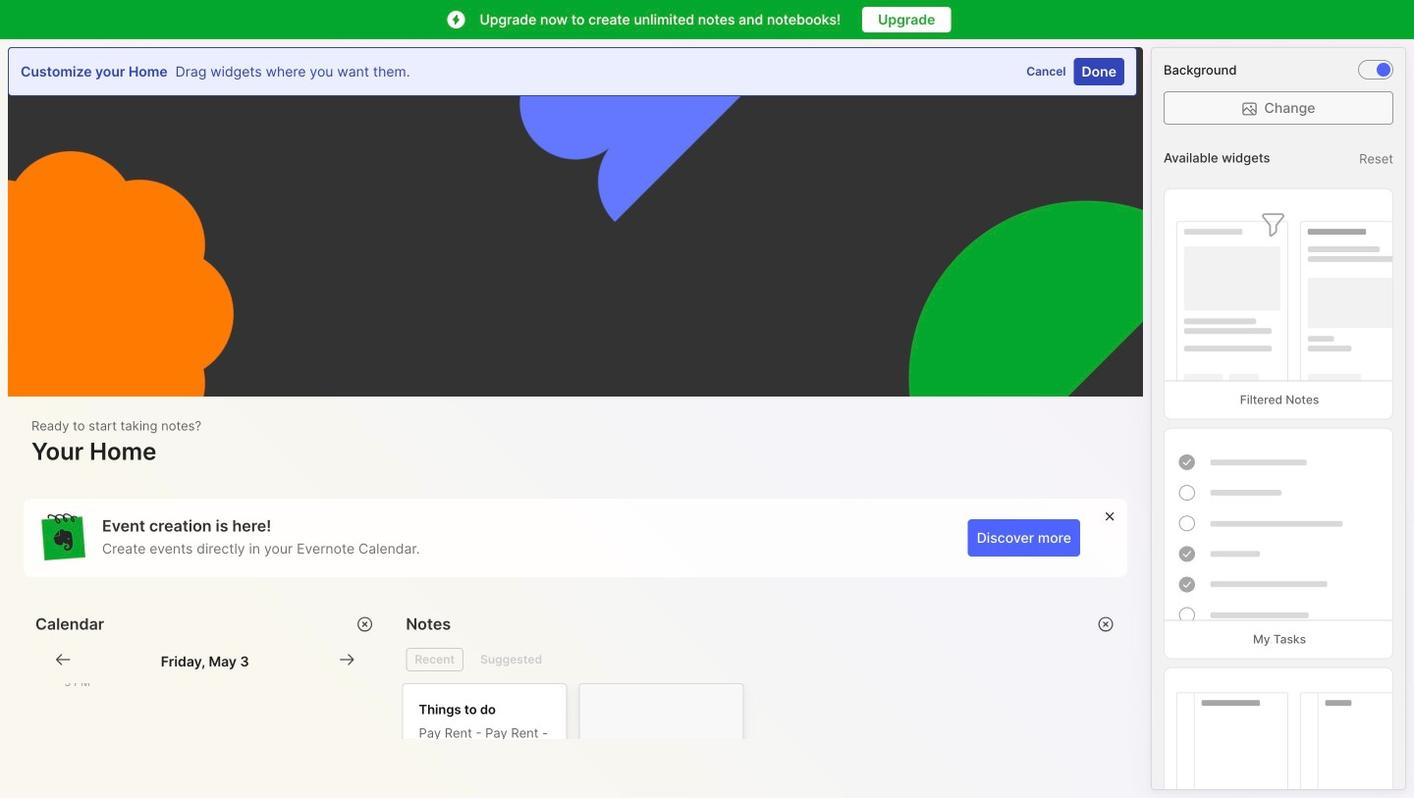 Task type: describe. For each thing, give the bounding box(es) containing it.
background image
[[1377, 63, 1391, 77]]



Task type: vqa. For each thing, say whether or not it's contained in the screenshot.
Check
no



